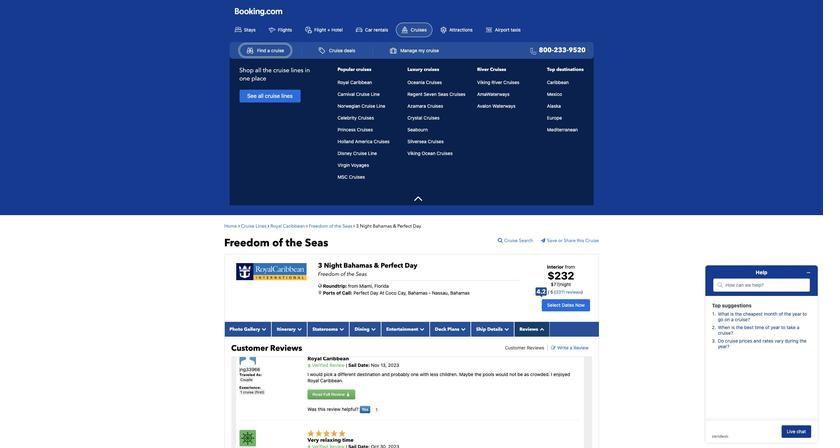 Task type: describe. For each thing, give the bounding box(es) containing it.
car rentals
[[365, 27, 388, 32]]

search
[[519, 238, 534, 244]]

all for shop
[[255, 66, 262, 75]]

search image
[[498, 238, 505, 243]]

cruise right "share"
[[586, 238, 599, 244]]

home link
[[224, 223, 237, 229]]

staterooms
[[313, 326, 338, 333]]

3 night bahamas & perfect day
[[356, 223, 421, 229]]

as:
[[256, 373, 262, 377]]

airport
[[495, 27, 510, 32]]

cruises link
[[396, 23, 433, 37]]

cruises up america
[[357, 127, 373, 133]]

1 inside experience: 1 cruise (first)
[[241, 390, 242, 395]]

photo gallery button
[[224, 322, 272, 337]]

1 vertical spatial freedom of the seas
[[224, 236, 328, 250]]

1 horizontal spatial this
[[577, 238, 585, 244]]

small verified icon image for royal caribbean
[[308, 364, 311, 368]]

13,
[[381, 363, 387, 368]]

& for 3 night bahamas & perfect day
[[393, 223, 397, 229]]

america
[[355, 139, 373, 144]]

all for see
[[258, 93, 264, 99]]

chevron down image for itinerary
[[296, 327, 302, 332]]

cruise lines
[[241, 223, 267, 229]]

rentals
[[374, 27, 388, 32]]

line for carnival cruise line
[[371, 91, 380, 97]]

coco
[[386, 290, 397, 296]]

ports of call: perfect day at coco cay, bahamas • nassau, bahamas
[[323, 290, 470, 296]]

day for 3 night bahamas & perfect day
[[413, 223, 421, 229]]

cruise down the carnival cruise line link
[[362, 103, 375, 109]]

of inside 3 night bahamas & perfect day freedom of the seas
[[341, 271, 346, 278]]

avalon waterways link
[[478, 103, 541, 110]]

the inside i would pick a different destination and probably one with less children.  maybe the pools would not be as crowded.  i enjoyed royal caribbean.
[[475, 372, 482, 378]]

celebrity cruises
[[338, 115, 374, 121]]

ocean
[[422, 151, 436, 156]]

pick
[[324, 372, 333, 378]]

read full review
[[313, 392, 346, 397]]

0 horizontal spatial customer reviews
[[231, 343, 302, 354]]

waterways
[[493, 103, 516, 109]]

cruises down seabourn 'link'
[[428, 139, 444, 144]]

viking ocean cruises link
[[408, 150, 471, 157]]

800-233-9520
[[539, 46, 586, 55]]

carnival
[[338, 91, 355, 97]]

viking river cruises
[[478, 80, 520, 85]]

2 i from the left
[[552, 372, 553, 378]]

destination
[[357, 372, 381, 378]]

line for norwegian cruise line
[[377, 103, 386, 109]]

not
[[510, 372, 517, 378]]

cruises for luxury cruises
[[424, 66, 439, 73]]

in
[[305, 66, 310, 75]]

1 i from the left
[[308, 372, 309, 378]]

as
[[525, 372, 529, 378]]

travel menu navigation
[[230, 42, 594, 206]]

celebrity cruises link
[[338, 115, 401, 121]]

or
[[559, 238, 563, 244]]

royal inside i would pick a different destination and probably one with less children.  maybe the pools would not be as crowded.  i enjoyed royal caribbean.
[[308, 378, 319, 384]]

popular cruises
[[338, 66, 372, 73]]

now
[[576, 303, 585, 308]]

see all cruise lines link
[[240, 90, 301, 103]]

line for disney cruise line
[[368, 151, 377, 156]]

crystal cruises
[[408, 115, 440, 121]]

itinerary button
[[272, 322, 307, 337]]

flight
[[315, 27, 326, 32]]

0 horizontal spatial royal caribbean link
[[271, 223, 305, 229]]

reviews inside reviews dropdown button
[[520, 326, 539, 333]]

from for miami,
[[348, 283, 358, 289]]

cruise search link
[[498, 238, 540, 244]]

edit image
[[552, 346, 556, 350]]

customer reviews link
[[505, 345, 545, 351]]

flight + hotel
[[315, 27, 343, 32]]

msc
[[338, 174, 348, 180]]

full
[[324, 392, 330, 397]]

seabourn
[[408, 127, 428, 133]]

popular
[[338, 66, 355, 73]]

paper plane image
[[541, 238, 547, 243]]

(
[[555, 290, 556, 295]]

regent seven seas cruises
[[408, 91, 466, 97]]

my
[[419, 48, 425, 53]]

1sttimer69 image
[[240, 430, 256, 447]]

luxury cruises element
[[408, 79, 471, 157]]

crystal
[[408, 115, 423, 121]]

seabourn link
[[408, 127, 471, 133]]

mexico
[[547, 91, 563, 97]]

oceania cruises
[[408, 80, 442, 85]]

mexico link
[[547, 91, 584, 98]]

popular cruises element
[[338, 79, 401, 181]]

norwegian cruise line
[[338, 103, 386, 109]]

cruise for manage my cruise
[[426, 48, 439, 53]]

top
[[547, 66, 556, 73]]

taxis
[[511, 27, 521, 32]]

verified review
[[311, 363, 345, 368]]

review for full
[[331, 392, 345, 397]]

a inside i would pick a different destination and probably one with less children.  maybe the pools would not be as crowded.  i enjoyed royal caribbean.
[[334, 372, 337, 378]]

couple
[[241, 378, 253, 382]]

very
[[308, 437, 319, 444]]

1 horizontal spatial royal caribbean link
[[338, 79, 401, 86]]

alaska link
[[547, 103, 584, 110]]

this inside 'was this review helpful? yes'
[[318, 407, 326, 412]]

map marker image
[[319, 291, 322, 295]]

chevron down image for photo gallery
[[260, 327, 266, 332]]

car
[[365, 27, 373, 32]]

chevron down image for deck plans
[[460, 327, 466, 332]]

& for 3 night bahamas & perfect day freedom of the seas
[[374, 261, 379, 270]]

traveled
[[240, 373, 255, 377]]

manage
[[401, 48, 418, 53]]

river inside viking river cruises 'link'
[[492, 80, 503, 85]]

cruise up 'norwegian cruise line'
[[356, 91, 370, 97]]

experience: 1 cruise (first)
[[240, 386, 264, 395]]

maybe
[[460, 372, 474, 378]]

select          dates now
[[548, 303, 585, 308]]

staterooms button
[[307, 322, 350, 337]]

river cruises
[[478, 66, 507, 73]]

princess cruises
[[338, 127, 373, 133]]

royal caribbean inside popular cruises element
[[338, 80, 372, 85]]

jng33966 image
[[240, 349, 256, 365]]

select
[[548, 303, 561, 308]]

caribbean inside popular cruises element
[[351, 80, 372, 85]]

angle right image for cruise lines
[[268, 224, 269, 228]]

reviews left edit image
[[527, 345, 545, 351]]

angle right image for freedom of the seas
[[354, 224, 355, 228]]

bahamas inside 3 night bahamas & perfect day freedom of the seas
[[344, 261, 373, 270]]

cruises down norwegian cruise line link
[[358, 115, 374, 121]]

viking for viking river cruises
[[478, 80, 491, 85]]

different
[[338, 372, 356, 378]]

cruises down silversea  cruises link
[[437, 151, 453, 156]]

roundtrip:
[[323, 283, 347, 289]]

be
[[518, 372, 523, 378]]

cruise lines link
[[241, 223, 267, 229]]

photo gallery
[[230, 326, 260, 333]]

airport taxis link
[[481, 23, 526, 37]]

oceania
[[408, 80, 425, 85]]

amawaterways link
[[478, 91, 541, 98]]

chevron down image for ship details
[[503, 327, 509, 332]]

night for 3 night bahamas & perfect day freedom of the seas
[[324, 261, 342, 270]]

read
[[313, 392, 323, 397]]

ports
[[323, 290, 335, 296]]

cruises for popular cruises
[[356, 66, 372, 73]]

royal inside popular cruises element
[[338, 80, 349, 85]]

)
[[582, 290, 583, 295]]

miami,
[[360, 283, 373, 289]]

freedom inside 3 night bahamas & perfect day freedom of the seas
[[318, 271, 340, 278]]

save or share this cruise link
[[541, 238, 599, 244]]

1 vertical spatial royal caribbean
[[271, 223, 305, 229]]

royal right lines
[[271, 223, 282, 229]]

cruises up viking river cruises
[[490, 66, 507, 73]]

virgin voyages link
[[338, 162, 401, 169]]

crystal cruises link
[[408, 115, 471, 121]]



Task type: vqa. For each thing, say whether or not it's contained in the screenshot.
VIEW for Freedom of the Seas
no



Task type: locate. For each thing, give the bounding box(es) containing it.
cruises inside 'link'
[[504, 80, 520, 85]]

0 horizontal spatial from
[[348, 283, 358, 289]]

chevron down image left entertainment
[[370, 327, 376, 332]]

perfect
[[398, 223, 412, 229], [381, 261, 403, 270], [354, 290, 369, 296]]

0 vertical spatial 3
[[356, 223, 359, 229]]

1 down experience:
[[241, 390, 242, 395]]

seas inside luxury cruises element
[[438, 91, 449, 97]]

0 horizontal spatial chevron down image
[[260, 327, 266, 332]]

0 vertical spatial this
[[577, 238, 585, 244]]

a for write
[[570, 345, 573, 351]]

0 horizontal spatial 3
[[318, 261, 323, 270]]

chevron down image inside photo gallery dropdown button
[[260, 327, 266, 332]]

would down verified
[[310, 372, 323, 378]]

write a review link
[[552, 345, 589, 351]]

1 vertical spatial perfect
[[381, 261, 403, 270]]

from inside the interior from $232 $77 / night
[[565, 264, 575, 270]]

viking inside 'link'
[[478, 80, 491, 85]]

i would pick a different destination and probably one with less children.  maybe the pools would not be as crowded.  i enjoyed royal caribbean.
[[308, 372, 571, 384]]

cruise inside dropdown button
[[426, 48, 439, 53]]

photo
[[230, 326, 243, 333]]

1 horizontal spatial chevron down image
[[419, 327, 425, 332]]

small verified icon image left verified
[[308, 364, 311, 368]]

celebrity
[[338, 115, 357, 121]]

cruise for experience: 1 cruise (first)
[[243, 390, 254, 395]]

gallery
[[244, 326, 260, 333]]

chevron down image for entertainment
[[419, 327, 425, 332]]

0 vertical spatial freedom of the seas
[[309, 223, 352, 229]]

0 vertical spatial from
[[565, 264, 575, 270]]

verified review link
[[308, 363, 345, 368]]

cruise up voyages
[[353, 151, 367, 156]]

/ left the 5
[[548, 290, 550, 295]]

reviews up customer reviews link
[[520, 326, 539, 333]]

review right full at the left of page
[[331, 392, 345, 397]]

3 chevron down image from the left
[[370, 327, 376, 332]]

0 vertical spatial lines
[[291, 66, 304, 75]]

lines left the in
[[291, 66, 304, 75]]

/ inside 4.2 / 5 ( 3311 reviews )
[[548, 290, 550, 295]]

viking down the river cruises
[[478, 80, 491, 85]]

royal caribbean link right lines
[[271, 223, 305, 229]]

cruises up regent seven seas cruises
[[426, 80, 442, 85]]

this right "share"
[[577, 238, 585, 244]]

river up amawaterways on the top of page
[[492, 80, 503, 85]]

line up norwegian cruise line link
[[371, 91, 380, 97]]

day for 3 night bahamas & perfect day freedom of the seas
[[405, 261, 418, 270]]

this right was
[[318, 407, 326, 412]]

1 horizontal spatial customer
[[505, 345, 526, 351]]

$232
[[548, 270, 575, 282]]

disney cruise line link
[[338, 150, 401, 157]]

2 vertical spatial perfect
[[354, 290, 369, 296]]

royal caribbean image
[[236, 263, 307, 281]]

0 horizontal spatial night
[[324, 261, 342, 270]]

a inside navigation
[[268, 48, 270, 53]]

cruises up manage my cruise
[[411, 27, 427, 32]]

1 vertical spatial royal caribbean link
[[271, 223, 305, 229]]

1 chevron down image from the left
[[296, 327, 302, 332]]

0 vertical spatial night
[[360, 223, 372, 229]]

royal caribbean up the pick on the left of page
[[308, 356, 349, 363]]

chevron down image left dining
[[338, 327, 344, 332]]

one place
[[240, 75, 267, 83]]

amawaterways
[[478, 91, 510, 97]]

less
[[430, 372, 439, 378]]

1 horizontal spatial night
[[360, 223, 372, 229]]

3 for 3 night bahamas & perfect day freedom of the seas
[[318, 261, 323, 270]]

1 horizontal spatial customer reviews
[[505, 345, 545, 351]]

0 horizontal spatial viking
[[408, 151, 421, 156]]

from right interior
[[565, 264, 575, 270]]

1
[[241, 390, 242, 395], [376, 407, 378, 413]]

chevron down image left ship in the bottom of the page
[[460, 327, 466, 332]]

0 vertical spatial royal caribbean
[[338, 80, 372, 85]]

small verified icon image down very
[[308, 446, 311, 448]]

|
[[346, 363, 347, 368]]

1 angle right image from the left
[[268, 224, 269, 228]]

royal caribbean up carnival cruise line
[[338, 80, 372, 85]]

the inside "shop all the cruise lines in one place"
[[263, 66, 272, 75]]

cruises up the oceania cruises
[[424, 66, 439, 73]]

cruises down azamara  cruises
[[424, 115, 440, 121]]

would left not
[[496, 372, 509, 378]]

0 horizontal spatial i
[[308, 372, 309, 378]]

cruises up amawaterways link at the top of page
[[504, 80, 520, 85]]

msc cruises link
[[338, 174, 401, 181]]

of
[[329, 223, 334, 229], [272, 236, 283, 250], [341, 271, 346, 278], [337, 290, 341, 296]]

2 vertical spatial line
[[368, 151, 377, 156]]

the inside 3 night bahamas & perfect day freedom of the seas
[[347, 271, 355, 278]]

5
[[551, 290, 553, 295]]

a right "write"
[[570, 345, 573, 351]]

write a review
[[558, 345, 589, 351]]

review left |
[[330, 363, 345, 368]]

3 up globe icon
[[318, 261, 323, 270]]

perfect inside 3 night bahamas & perfect day freedom of the seas
[[381, 261, 403, 270]]

0 horizontal spatial &
[[374, 261, 379, 270]]

cruise right see
[[265, 93, 280, 99]]

lines
[[291, 66, 304, 75], [282, 93, 293, 99]]

0 vertical spatial 1
[[241, 390, 242, 395]]

2 horizontal spatial a
[[570, 345, 573, 351]]

0 vertical spatial all
[[255, 66, 262, 75]]

3311 reviews link
[[556, 290, 582, 295]]

see
[[247, 93, 257, 99]]

select          dates now link
[[542, 300, 590, 312]]

dining
[[355, 326, 370, 333]]

from up call:
[[348, 283, 358, 289]]

cruise inside 'link'
[[265, 93, 280, 99]]

night inside 3 night bahamas & perfect day freedom of the seas
[[324, 261, 342, 270]]

customer reviews
[[231, 343, 302, 354], [505, 345, 545, 351]]

reviews down itinerary
[[270, 343, 302, 354]]

& inside 3 night bahamas & perfect day freedom of the seas
[[374, 261, 379, 270]]

day inside 3 night bahamas & perfect day freedom of the seas
[[405, 261, 418, 270]]

chevron down image
[[260, 327, 266, 332], [419, 327, 425, 332]]

flights link
[[264, 23, 297, 37]]

1 vertical spatial &
[[374, 261, 379, 270]]

customer down photo gallery dropdown button
[[231, 343, 268, 354]]

customer down reviews dropdown button
[[505, 345, 526, 351]]

customer reviews down the gallery
[[231, 343, 302, 354]]

with
[[420, 372, 429, 378]]

cruise inside "shop all the cruise lines in one place"
[[273, 66, 290, 75]]

line down the carnival cruise line link
[[377, 103, 386, 109]]

0 vertical spatial small verified icon image
[[308, 364, 311, 368]]

dining button
[[350, 322, 381, 337]]

chevron down image right ship in the bottom of the page
[[503, 327, 509, 332]]

cruises
[[356, 66, 372, 73], [424, 66, 439, 73]]

flights
[[278, 27, 292, 32]]

1 horizontal spatial from
[[565, 264, 575, 270]]

freedom of the seas main content
[[221, 219, 603, 448]]

1 horizontal spatial a
[[334, 372, 337, 378]]

silversea  cruises
[[408, 139, 444, 144]]

2 horizontal spatial angle right image
[[354, 224, 355, 228]]

i left enjoyed
[[552, 372, 553, 378]]

cruise right the my
[[426, 48, 439, 53]]

1 horizontal spatial 3
[[356, 223, 359, 229]]

0 horizontal spatial this
[[318, 407, 326, 412]]

deals
[[344, 48, 356, 53]]

seas inside 3 night bahamas & perfect day freedom of the seas
[[356, 271, 367, 278]]

0 horizontal spatial a
[[268, 48, 270, 53]]

1 horizontal spatial i
[[552, 372, 553, 378]]

all inside "shop all the cruise lines in one place"
[[255, 66, 262, 75]]

1 vertical spatial from
[[348, 283, 358, 289]]

ship details
[[476, 326, 503, 333]]

1 would from the left
[[310, 372, 323, 378]]

airport taxis
[[495, 27, 521, 32]]

0 vertical spatial /
[[559, 282, 561, 287]]

2 vertical spatial a
[[334, 372, 337, 378]]

line down holland america cruises link
[[368, 151, 377, 156]]

azamara  cruises link
[[408, 103, 471, 110]]

review
[[574, 345, 589, 351], [330, 363, 345, 368], [331, 392, 345, 397]]

2 small verified icon image from the top
[[308, 446, 311, 448]]

review for a
[[574, 345, 589, 351]]

norwegian cruise line link
[[338, 103, 401, 110]]

angle right image
[[268, 224, 269, 228], [306, 224, 308, 228], [354, 224, 355, 228]]

write
[[558, 345, 569, 351]]

reviews button
[[515, 322, 550, 337]]

nassau,
[[432, 290, 449, 296]]

viking inside luxury cruises element
[[408, 151, 421, 156]]

small verified icon image
[[308, 364, 311, 368], [308, 446, 311, 448]]

1 vertical spatial review
[[330, 363, 345, 368]]

2 vertical spatial day
[[371, 290, 379, 296]]

night for 3 night bahamas & perfect day
[[360, 223, 372, 229]]

mediterranean
[[547, 127, 578, 133]]

0 vertical spatial royal caribbean link
[[338, 79, 401, 86]]

would
[[310, 372, 323, 378], [496, 372, 509, 378]]

| sail date: nov 13, 2023
[[345, 363, 399, 368]]

1 vertical spatial this
[[318, 407, 326, 412]]

cruise inside experience: 1 cruise (first)
[[243, 390, 254, 395]]

1 vertical spatial river
[[492, 80, 503, 85]]

chevron down image left staterooms
[[296, 327, 302, 332]]

chevron down image
[[296, 327, 302, 332], [338, 327, 344, 332], [370, 327, 376, 332], [460, 327, 466, 332], [503, 327, 509, 332]]

cruise right angle right image
[[241, 223, 255, 229]]

chevron down image left deck
[[419, 327, 425, 332]]

attractions
[[450, 27, 473, 32]]

3 inside 3 night bahamas & perfect day freedom of the seas
[[318, 261, 323, 270]]

from for $232
[[565, 264, 575, 270]]

1 vertical spatial small verified icon image
[[308, 446, 311, 448]]

2 cruises from the left
[[424, 66, 439, 73]]

find a cruise link
[[240, 44, 291, 57]]

0 horizontal spatial /
[[548, 290, 550, 295]]

1 horizontal spatial river
[[492, 80, 503, 85]]

5 chevron down image from the left
[[503, 327, 509, 332]]

booking.com home image
[[235, 8, 282, 16]]

river cruises element
[[478, 79, 541, 110]]

1 right 'yes' button
[[376, 407, 378, 413]]

stays
[[244, 27, 256, 32]]

royal up carnival
[[338, 80, 349, 85]]

lines down "shop all the cruise lines in one place" in the top left of the page
[[282, 93, 293, 99]]

cruises right popular
[[356, 66, 372, 73]]

itinerary
[[277, 326, 296, 333]]

caribbean.
[[320, 378, 344, 384]]

customer reviews down reviews dropdown button
[[505, 345, 545, 351]]

viking for viking ocean cruises
[[408, 151, 421, 156]]

1 vertical spatial 3
[[318, 261, 323, 270]]

caribbean inside top destinations element
[[547, 80, 569, 85]]

1 horizontal spatial 1
[[376, 407, 378, 413]]

0 vertical spatial a
[[268, 48, 270, 53]]

chevron down image inside itinerary 'dropdown button'
[[296, 327, 302, 332]]

1 vertical spatial night
[[324, 261, 342, 270]]

2 angle right image from the left
[[306, 224, 308, 228]]

cruises down regent seven seas cruises
[[428, 103, 444, 109]]

0 horizontal spatial customer
[[231, 343, 268, 354]]

cruise for see all cruise lines
[[265, 93, 280, 99]]

ship
[[476, 326, 486, 333]]

2 would from the left
[[496, 372, 509, 378]]

/ inside the interior from $232 $77 / night
[[559, 282, 561, 287]]

cruise right find
[[271, 48, 284, 53]]

viking down silversea
[[408, 151, 421, 156]]

1 vertical spatial lines
[[282, 93, 293, 99]]

azamara
[[408, 103, 426, 109]]

royal caribbean link up the carnival cruise line link
[[338, 79, 401, 86]]

europe link
[[547, 115, 584, 121]]

chevron down image for staterooms
[[338, 327, 344, 332]]

shop all the cruise lines in one place
[[240, 66, 310, 83]]

1 horizontal spatial cruises
[[424, 66, 439, 73]]

angle right image for royal caribbean
[[306, 224, 308, 228]]

small verified icon image for very relaxing time
[[308, 446, 311, 448]]

/
[[559, 282, 561, 287], [548, 290, 550, 295]]

customer
[[231, 343, 268, 354], [505, 345, 526, 351]]

review inside read full review button
[[331, 392, 345, 397]]

cruises down voyages
[[349, 174, 365, 180]]

interior
[[547, 264, 564, 270]]

caribbean
[[351, 80, 372, 85], [547, 80, 569, 85], [283, 223, 305, 229], [323, 356, 349, 363]]

1 vertical spatial freedom
[[224, 236, 270, 250]]

2 chevron down image from the left
[[338, 327, 344, 332]]

i
[[308, 372, 309, 378], [552, 372, 553, 378]]

1 vertical spatial a
[[570, 345, 573, 351]]

perfect for 3 night bahamas & perfect day freedom of the seas
[[381, 261, 403, 270]]

1 chevron down image from the left
[[260, 327, 266, 332]]

perfect for 3 night bahamas & perfect day
[[398, 223, 412, 229]]

2 chevron down image from the left
[[419, 327, 425, 332]]

1 vertical spatial 1
[[376, 407, 378, 413]]

2 vertical spatial review
[[331, 392, 345, 397]]

1 vertical spatial line
[[377, 103, 386, 109]]

viking
[[478, 80, 491, 85], [408, 151, 421, 156]]

river up viking river cruises
[[478, 66, 489, 73]]

royal caribbean right lines
[[271, 223, 305, 229]]

top destinations element
[[547, 79, 584, 133]]

royal caribbean
[[338, 80, 372, 85], [271, 223, 305, 229], [308, 356, 349, 363]]

9520
[[569, 46, 586, 55]]

dates
[[562, 303, 575, 308]]

chevron down image inside ship details dropdown button
[[503, 327, 509, 332]]

cruise down experience:
[[243, 390, 254, 395]]

0 horizontal spatial cruises
[[356, 66, 372, 73]]

interior from $232 $77 / night
[[547, 264, 575, 287]]

lines inside 'link'
[[282, 93, 293, 99]]

holland america cruises
[[338, 139, 390, 144]]

all up the one place
[[255, 66, 262, 75]]

1 vertical spatial /
[[548, 290, 550, 295]]

chevron down image left itinerary
[[260, 327, 266, 332]]

4 chevron down image from the left
[[460, 327, 466, 332]]

review
[[327, 407, 341, 412]]

1 vertical spatial viking
[[408, 151, 421, 156]]

cruise left search at right bottom
[[505, 238, 518, 244]]

1 horizontal spatial would
[[496, 372, 509, 378]]

2 vertical spatial freedom
[[318, 271, 340, 278]]

a for find
[[268, 48, 270, 53]]

a up caribbean.
[[334, 372, 337, 378]]

lines
[[256, 223, 267, 229]]

1 horizontal spatial /
[[559, 282, 561, 287]]

carnival cruise line link
[[338, 91, 401, 98]]

0 horizontal spatial river
[[478, 66, 489, 73]]

lines inside "shop all the cruise lines in one place"
[[291, 66, 304, 75]]

nov
[[371, 363, 380, 368]]

cruise left 'deals'
[[329, 48, 343, 53]]

0 horizontal spatial 1
[[241, 390, 242, 395]]

0 horizontal spatial angle right image
[[268, 224, 269, 228]]

chevron up image
[[539, 327, 545, 332]]

0 vertical spatial freedom
[[309, 223, 328, 229]]

a right find
[[268, 48, 270, 53]]

river
[[478, 66, 489, 73], [492, 80, 503, 85]]

0 horizontal spatial would
[[310, 372, 323, 378]]

angle right image
[[238, 224, 240, 228]]

all
[[255, 66, 262, 75], [258, 93, 264, 99]]

1 horizontal spatial viking
[[478, 80, 491, 85]]

cruises down oceania cruises link
[[450, 91, 466, 97]]

freedom of the seas
[[309, 223, 352, 229], [224, 236, 328, 250]]

1 horizontal spatial angle right image
[[306, 224, 308, 228]]

1 horizontal spatial &
[[393, 223, 397, 229]]

royal up read
[[308, 378, 319, 384]]

chevron down image inside deck plans dropdown button
[[460, 327, 466, 332]]

voyages
[[351, 163, 369, 168]]

chevron down image inside entertainment dropdown button
[[419, 327, 425, 332]]

0 vertical spatial river
[[478, 66, 489, 73]]

2 vertical spatial royal caribbean
[[308, 356, 349, 363]]

/ up 4.2 / 5 ( 3311 reviews )
[[559, 282, 561, 287]]

1 vertical spatial all
[[258, 93, 264, 99]]

0 vertical spatial review
[[574, 345, 589, 351]]

very relaxing time
[[308, 437, 354, 444]]

1 cruises from the left
[[356, 66, 372, 73]]

cruise for find a cruise
[[271, 48, 284, 53]]

all inside 'link'
[[258, 93, 264, 99]]

yes
[[362, 407, 369, 412]]

3 for 3 night bahamas & perfect day
[[356, 223, 359, 229]]

regent
[[408, 91, 423, 97]]

0 vertical spatial line
[[371, 91, 380, 97]]

freedom of the seas link
[[309, 223, 354, 229]]

all right see
[[258, 93, 264, 99]]

0 vertical spatial day
[[413, 223, 421, 229]]

chevron down image inside staterooms dropdown button
[[338, 327, 344, 332]]

save
[[547, 238, 557, 244]]

royal up caribbean.
[[308, 356, 322, 363]]

chevron down image inside dining dropdown button
[[370, 327, 376, 332]]

was
[[308, 407, 317, 412]]

review right "write"
[[574, 345, 589, 351]]

crowded.
[[531, 372, 550, 378]]

0 vertical spatial perfect
[[398, 223, 412, 229]]

virgin voyages
[[338, 163, 369, 168]]

globe image
[[318, 284, 322, 288]]

3 angle right image from the left
[[354, 224, 355, 228]]

cruises down princess cruises link
[[374, 139, 390, 144]]

cruise down the find a cruise
[[273, 66, 290, 75]]

chevron down image for dining
[[370, 327, 376, 332]]

i left the pick on the left of page
[[308, 372, 309, 378]]

royal
[[338, 80, 349, 85], [271, 223, 282, 229], [308, 356, 322, 363], [308, 378, 319, 384]]

small verified icon image inside the verified review link
[[308, 364, 311, 368]]

1 vertical spatial day
[[405, 261, 418, 270]]

plans
[[448, 326, 460, 333]]

0 vertical spatial viking
[[478, 80, 491, 85]]

1 small verified icon image from the top
[[308, 364, 311, 368]]

$77
[[551, 282, 559, 287]]

800-
[[539, 46, 554, 55]]

attractions link
[[435, 23, 478, 37]]

save or share this cruise
[[547, 238, 599, 244]]

3 right freedom of the seas link
[[356, 223, 359, 229]]

0 vertical spatial &
[[393, 223, 397, 229]]



